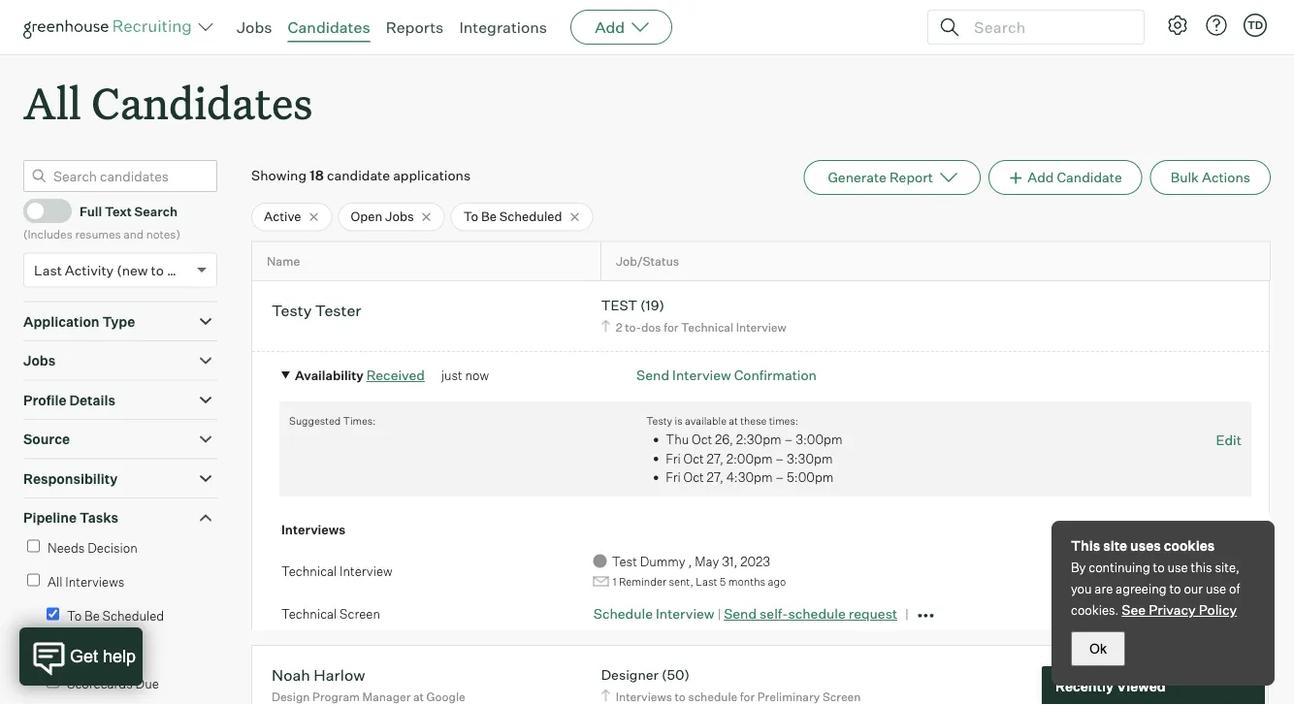 Task type: vqa. For each thing, say whether or not it's contained in the screenshot.
bottommost Job
no



Task type: locate. For each thing, give the bounding box(es) containing it.
for inside the test (19) 2 to-dos for technical interview
[[664, 320, 679, 334]]

testy
[[272, 300, 312, 320], [646, 414, 672, 427]]

0 horizontal spatial use
[[1168, 560, 1188, 575]]

send interview confirmation button
[[636, 367, 817, 384]]

edit
[[1216, 431, 1242, 448]]

3:30pm
[[787, 451, 833, 466]]

26,
[[715, 432, 733, 447]]

1 horizontal spatial use
[[1206, 581, 1226, 597]]

ok button
[[1071, 632, 1125, 666]]

to down applications
[[463, 209, 478, 224]]

to be scheduled
[[463, 209, 562, 224], [67, 608, 164, 623]]

full text search (includes resumes and notes)
[[23, 203, 180, 241]]

– right '4:30pm'
[[775, 470, 784, 485]]

2 horizontal spatial interviews
[[616, 689, 672, 704]]

27, down 26,
[[707, 451, 723, 466]]

(19)
[[640, 297, 664, 314]]

uses
[[1130, 537, 1161, 554]]

last down (includes
[[34, 262, 62, 279]]

1 vertical spatial be
[[84, 608, 100, 623]]

1 vertical spatial oct
[[683, 451, 704, 466]]

1 horizontal spatial jobs
[[237, 17, 272, 37]]

– down times:
[[784, 432, 793, 447]]

td
[[1247, 18, 1263, 32]]

interviews down needs decision
[[65, 574, 125, 590]]

td button
[[1244, 14, 1267, 37]]

0 vertical spatial at
[[729, 414, 738, 427]]

technical
[[681, 320, 733, 334], [281, 564, 337, 579], [281, 606, 337, 622]]

0 vertical spatial all
[[23, 74, 81, 131]]

1 horizontal spatial last
[[696, 575, 717, 588]]

add for add
[[595, 17, 625, 37]]

1 vertical spatial to
[[67, 608, 82, 623]]

1 vertical spatial screen
[[823, 689, 861, 704]]

1 horizontal spatial add
[[1028, 169, 1054, 186]]

testy inside testy is available at these times: edit
[[646, 414, 672, 427]]

– down 2:30pm
[[775, 451, 784, 466]]

interview for technical interview
[[340, 564, 393, 579]]

agreeing
[[1116, 581, 1167, 597]]

for inside designer (50) interviews to schedule for preliminary screen
[[740, 689, 755, 704]]

all down greenhouse recruiting image
[[23, 74, 81, 131]]

interview up available
[[672, 367, 731, 384]]

harlow
[[314, 665, 365, 685]]

2 vertical spatial –
[[775, 470, 784, 485]]

send
[[636, 367, 669, 384], [724, 605, 757, 622]]

generate report button
[[804, 160, 981, 195]]

0 vertical spatial technical
[[681, 320, 733, 334]]

0 vertical spatial for
[[664, 320, 679, 334]]

send down dos
[[636, 367, 669, 384]]

27, left '4:30pm'
[[707, 470, 723, 485]]

at left google
[[413, 689, 424, 704]]

at
[[729, 414, 738, 427], [413, 689, 424, 704]]

candidate reports are now available! apply filters and select "view in app" element
[[804, 160, 981, 195]]

0 vertical spatial add
[[595, 17, 625, 37]]

last inside test dummy                , may 31, 2023 1 reminder sent, last 5 months ago
[[696, 575, 717, 588]]

1 vertical spatial interviews
[[65, 574, 125, 590]]

1 horizontal spatial be
[[481, 209, 497, 224]]

to be scheduled down all interviews
[[67, 608, 164, 623]]

open jobs
[[351, 209, 414, 224]]

to right to be scheduled "checkbox"
[[67, 608, 82, 623]]

our
[[1184, 581, 1203, 597]]

(new
[[117, 262, 148, 279]]

just now
[[441, 368, 489, 383]]

last activity (new to old)
[[34, 262, 192, 279]]

to down uses
[[1153, 560, 1165, 575]]

1 vertical spatial last
[[696, 575, 717, 588]]

1 vertical spatial testy
[[646, 414, 672, 427]]

0 vertical spatial testy
[[272, 300, 312, 320]]

candidates down jobs link
[[91, 74, 313, 131]]

Scorecards Due checkbox
[[47, 676, 59, 688]]

1 horizontal spatial testy
[[646, 414, 672, 427]]

jobs left candidates link
[[237, 17, 272, 37]]

to
[[151, 262, 164, 279], [1153, 560, 1165, 575], [1169, 581, 1181, 597], [675, 689, 686, 704]]

screen down technical interview
[[340, 606, 380, 622]]

0 vertical spatial oct
[[692, 432, 712, 447]]

0 horizontal spatial to
[[67, 608, 82, 623]]

interview for schedule interview | send self-schedule request
[[656, 605, 715, 622]]

0 horizontal spatial for
[[664, 320, 679, 334]]

noah harlow link
[[272, 665, 365, 687]]

0 vertical spatial screen
[[340, 606, 380, 622]]

testy left tester
[[272, 300, 312, 320]]

1 vertical spatial to be scheduled
[[67, 608, 164, 623]]

all interviews
[[48, 574, 125, 590]]

schedule
[[788, 605, 846, 622], [688, 689, 737, 704]]

pipeline tasks
[[23, 509, 118, 526]]

use
[[1168, 560, 1188, 575], [1206, 581, 1226, 597]]

name
[[267, 254, 300, 269]]

add
[[595, 17, 625, 37], [1028, 169, 1054, 186]]

1 horizontal spatial to be scheduled
[[463, 209, 562, 224]]

3:00pm
[[796, 432, 842, 447]]

0 horizontal spatial to be scheduled
[[67, 608, 164, 623]]

screen right preliminary
[[823, 689, 861, 704]]

2 vertical spatial jobs
[[23, 352, 56, 369]]

this
[[1191, 560, 1212, 575]]

interviews
[[281, 522, 346, 537], [65, 574, 125, 590], [616, 689, 672, 704]]

0 vertical spatial jobs
[[237, 17, 272, 37]]

interviews down designer
[[616, 689, 672, 704]]

0 vertical spatial send
[[636, 367, 669, 384]]

interview up confirmation
[[736, 320, 786, 334]]

2 27, from the top
[[707, 470, 723, 485]]

0 vertical spatial fri
[[666, 451, 681, 466]]

times:
[[769, 414, 798, 427]]

interviews inside designer (50) interviews to schedule for preliminary screen
[[616, 689, 672, 704]]

0 horizontal spatial testy
[[272, 300, 312, 320]]

report
[[889, 169, 933, 186]]

received button
[[366, 367, 425, 384]]

1 vertical spatial technical
[[281, 564, 337, 579]]

0 horizontal spatial add
[[595, 17, 625, 37]]

candidate
[[1057, 169, 1122, 186]]

manager
[[362, 689, 411, 704]]

application
[[23, 313, 99, 330]]

1 horizontal spatial to
[[463, 209, 478, 224]]

testy left is
[[646, 414, 672, 427]]

send interview confirmation
[[636, 367, 817, 384]]

1 vertical spatial all
[[48, 574, 62, 590]]

reports link
[[386, 17, 444, 37]]

technical interview
[[281, 564, 393, 579]]

1 horizontal spatial for
[[740, 689, 755, 704]]

to inside designer (50) interviews to schedule for preliminary screen
[[675, 689, 686, 704]]

2 vertical spatial scheduled
[[67, 642, 129, 657]]

edit link
[[1216, 431, 1242, 448]]

reports
[[386, 17, 444, 37]]

tasks
[[80, 509, 118, 526]]

1 vertical spatial send
[[724, 605, 757, 622]]

1 horizontal spatial at
[[729, 414, 738, 427]]

5
[[720, 575, 726, 588]]

candidates right jobs link
[[288, 17, 370, 37]]

0 horizontal spatial send
[[636, 367, 669, 384]]

0 horizontal spatial jobs
[[23, 352, 56, 369]]

to down (50)
[[675, 689, 686, 704]]

27,
[[707, 451, 723, 466], [707, 470, 723, 485]]

1 vertical spatial for
[[740, 689, 755, 704]]

1 vertical spatial fri
[[666, 470, 681, 485]]

2 vertical spatial technical
[[281, 606, 337, 622]]

2 horizontal spatial jobs
[[385, 209, 414, 224]]

send right |
[[724, 605, 757, 622]]

(50)
[[662, 667, 690, 684]]

interview left kit
[[1149, 666, 1208, 683]]

1 vertical spatial schedule
[[688, 689, 737, 704]]

all right the all interviews checkbox
[[48, 574, 62, 590]]

use left of
[[1206, 581, 1226, 597]]

jobs right open
[[385, 209, 414, 224]]

to-
[[625, 320, 641, 334]]

0 horizontal spatial at
[[413, 689, 424, 704]]

send self-schedule request link
[[724, 605, 897, 622]]

1 horizontal spatial screen
[[823, 689, 861, 704]]

1 vertical spatial –
[[775, 451, 784, 466]]

at left the these
[[729, 414, 738, 427]]

technical down technical interview
[[281, 606, 337, 622]]

jobs up profile
[[23, 352, 56, 369]]

0 vertical spatial schedule
[[788, 605, 846, 622]]

interview up technical screen
[[340, 564, 393, 579]]

needs
[[48, 540, 85, 556]]

2 vertical spatial interviews
[[616, 689, 672, 704]]

program
[[312, 689, 360, 704]]

0 horizontal spatial schedule
[[688, 689, 737, 704]]

to be scheduled down applications
[[463, 209, 562, 224]]

0 vertical spatial last
[[34, 262, 62, 279]]

interview down sent,
[[656, 605, 715, 622]]

2 fri from the top
[[666, 470, 681, 485]]

0 vertical spatial to be scheduled
[[463, 209, 562, 224]]

1 vertical spatial add
[[1028, 169, 1054, 186]]

1 vertical spatial at
[[413, 689, 424, 704]]

noah
[[272, 665, 310, 685]]

Needs Decision checkbox
[[27, 540, 40, 553]]

1 vertical spatial 27,
[[707, 470, 723, 485]]

technical up technical screen
[[281, 564, 337, 579]]

add inside popup button
[[595, 17, 625, 37]]

schedule down (50)
[[688, 689, 737, 704]]

0 vertical spatial 27,
[[707, 451, 723, 466]]

1 horizontal spatial schedule
[[788, 605, 846, 622]]

use left the this
[[1168, 560, 1188, 575]]

0 horizontal spatial be
[[84, 608, 100, 623]]

Search text field
[[969, 13, 1126, 41]]

suggested times:
[[289, 414, 376, 427]]

interviews up technical interview
[[281, 522, 346, 537]]

schedule left request
[[788, 605, 846, 622]]

interview inside the test (19) 2 to-dos for technical interview
[[736, 320, 786, 334]]

technical screen
[[281, 606, 380, 622]]

application type
[[23, 313, 135, 330]]

interviews to schedule for preliminary screen link
[[598, 687, 866, 705]]

0 vertical spatial interviews
[[281, 522, 346, 537]]

fri
[[666, 451, 681, 466], [666, 470, 681, 485]]

select
[[1106, 666, 1146, 683]]

0 horizontal spatial screen
[[340, 606, 380, 622]]

old)
[[167, 262, 192, 279]]

testy for testy is available at these times: edit
[[646, 414, 672, 427]]

now
[[465, 368, 489, 383]]

for right dos
[[664, 320, 679, 334]]

last left 5
[[696, 575, 717, 588]]

due
[[135, 676, 159, 691]]

integrations link
[[459, 17, 547, 37]]

testy tester
[[272, 300, 361, 320]]

0 vertical spatial be
[[481, 209, 497, 224]]

are
[[1095, 581, 1113, 597]]

0 horizontal spatial interviews
[[65, 574, 125, 590]]

activity
[[65, 262, 114, 279]]

for left preliminary
[[740, 689, 755, 704]]

for for (19)
[[664, 320, 679, 334]]

testy is available at these times: edit
[[646, 414, 1242, 448]]

technical up send interview confirmation
[[681, 320, 733, 334]]

actions
[[1202, 169, 1250, 186]]

(includes
[[23, 227, 73, 241]]



Task type: describe. For each thing, give the bounding box(es) containing it.
see privacy policy
[[1122, 601, 1237, 618]]

interview for send interview confirmation
[[672, 367, 731, 384]]

needs decision
[[48, 540, 138, 556]]

schedule
[[593, 605, 653, 622]]

candidate
[[327, 167, 390, 184]]

ok
[[1089, 641, 1107, 656]]

Scheduled checkbox
[[47, 642, 59, 654]]

All Interviews checkbox
[[27, 574, 40, 587]]

1 horizontal spatial interviews
[[281, 522, 346, 537]]

0 vertical spatial candidates
[[288, 17, 370, 37]]

1 fri from the top
[[666, 451, 681, 466]]

type
[[102, 313, 135, 330]]

showing
[[251, 167, 307, 184]]

configure image
[[1166, 14, 1189, 37]]

technical for technical interview
[[281, 564, 337, 579]]

see privacy policy link
[[1122, 601, 1237, 618]]

0 vertical spatial –
[[784, 432, 793, 447]]

add candidate link
[[988, 160, 1142, 195]]

profile details
[[23, 392, 115, 409]]

reminder
[[619, 575, 666, 588]]

schedule inside designer (50) interviews to schedule for preliminary screen
[[688, 689, 737, 704]]

at inside noah harlow design program manager at google
[[413, 689, 424, 704]]

testy for testy tester
[[272, 300, 312, 320]]

checkmark image
[[32, 203, 47, 217]]

1 horizontal spatial send
[[724, 605, 757, 622]]

full
[[80, 203, 102, 219]]

2 vertical spatial oct
[[683, 470, 704, 485]]

design
[[272, 689, 310, 704]]

job/status
[[616, 254, 679, 269]]

Search candidates field
[[23, 160, 217, 192]]

google
[[426, 689, 465, 704]]

technical inside the test (19) 2 to-dos for technical interview
[[681, 320, 733, 334]]

noah harlow design program manager at google
[[272, 665, 465, 704]]

interview for select interview kit
[[1149, 666, 1208, 683]]

by
[[1071, 560, 1086, 575]]

4:30pm
[[726, 470, 773, 485]]

test
[[601, 297, 637, 314]]

candidates link
[[288, 17, 370, 37]]

kit
[[1211, 666, 1229, 683]]

and
[[123, 227, 144, 241]]

select interview kit link
[[1106, 665, 1229, 684]]

of
[[1229, 581, 1240, 597]]

thu oct 26, 2:30pm – 3:00pm fri oct 27, 2:00pm – 3:30pm fri oct 27, 4:30pm – 5:00pm
[[666, 432, 842, 485]]

1 vertical spatial scheduled
[[102, 608, 164, 623]]

bulk actions
[[1171, 169, 1250, 186]]

2
[[616, 320, 622, 334]]

you
[[1071, 581, 1092, 597]]

0 horizontal spatial last
[[34, 262, 62, 279]]

active
[[264, 209, 301, 224]]

1 vertical spatial use
[[1206, 581, 1226, 597]]

bulk actions link
[[1150, 160, 1271, 195]]

select interview kit
[[1106, 666, 1229, 683]]

continuing
[[1089, 560, 1150, 575]]

screen inside designer (50) interviews to schedule for preliminary screen
[[823, 689, 861, 704]]

generate report
[[828, 169, 933, 186]]

test dummy                , may 31, 2023 1 reminder sent, last 5 months ago
[[612, 554, 787, 588]]

availability
[[295, 368, 364, 383]]

2:30pm
[[736, 432, 782, 447]]

suggested
[[289, 414, 341, 427]]

thu
[[666, 432, 689, 447]]

applications
[[393, 167, 471, 184]]

preliminary
[[757, 689, 820, 704]]

technical for technical screen
[[281, 606, 337, 622]]

policy
[[1199, 601, 1237, 618]]

at inside testy is available at these times: edit
[[729, 414, 738, 427]]

0 vertical spatial to
[[463, 209, 478, 224]]

31,
[[722, 554, 738, 570]]

2 to-dos for technical interview link
[[598, 318, 791, 336]]

1
[[613, 575, 616, 588]]

cookies.
[[1071, 602, 1119, 618]]

add for add candidate
[[1028, 169, 1054, 186]]

confirmation
[[734, 367, 817, 384]]

td button
[[1240, 10, 1271, 41]]

To Be Scheduled checkbox
[[47, 608, 59, 621]]

tester
[[315, 300, 361, 320]]

last activity (new to old) option
[[34, 262, 192, 279]]

may
[[695, 554, 719, 570]]

all for all interviews
[[48, 574, 62, 590]]

privacy
[[1149, 601, 1196, 618]]

recently
[[1055, 677, 1114, 694]]

scorecards due
[[67, 676, 159, 691]]

to left our
[[1169, 581, 1181, 597]]

all for all candidates
[[23, 74, 81, 131]]

this
[[1071, 537, 1100, 554]]

available
[[685, 414, 727, 427]]

notes)
[[146, 227, 180, 241]]

ago
[[768, 575, 786, 588]]

text
[[105, 203, 132, 219]]

1 27, from the top
[[707, 451, 723, 466]]

1 vertical spatial candidates
[[91, 74, 313, 131]]

to left old)
[[151, 262, 164, 279]]

site
[[1103, 537, 1127, 554]]

resumes
[[75, 227, 121, 241]]

testy tester link
[[272, 300, 361, 323]]

cookies
[[1164, 537, 1215, 554]]

18
[[309, 167, 324, 184]]

0 vertical spatial use
[[1168, 560, 1188, 575]]

schedule interview | send self-schedule request
[[593, 605, 897, 622]]

|
[[717, 606, 721, 622]]

test (19) 2 to-dos for technical interview
[[601, 297, 786, 334]]

1 vertical spatial jobs
[[385, 209, 414, 224]]

0 vertical spatial scheduled
[[499, 209, 562, 224]]

5:00pm
[[787, 470, 834, 485]]

details
[[69, 392, 115, 409]]

profile
[[23, 392, 66, 409]]

greenhouse recruiting image
[[23, 16, 198, 39]]

dummy
[[640, 554, 685, 570]]

months
[[728, 575, 766, 588]]

open
[[351, 209, 382, 224]]

integrations
[[459, 17, 547, 37]]

received
[[366, 367, 425, 384]]

add candidate
[[1028, 169, 1122, 186]]

for for (50)
[[740, 689, 755, 704]]



